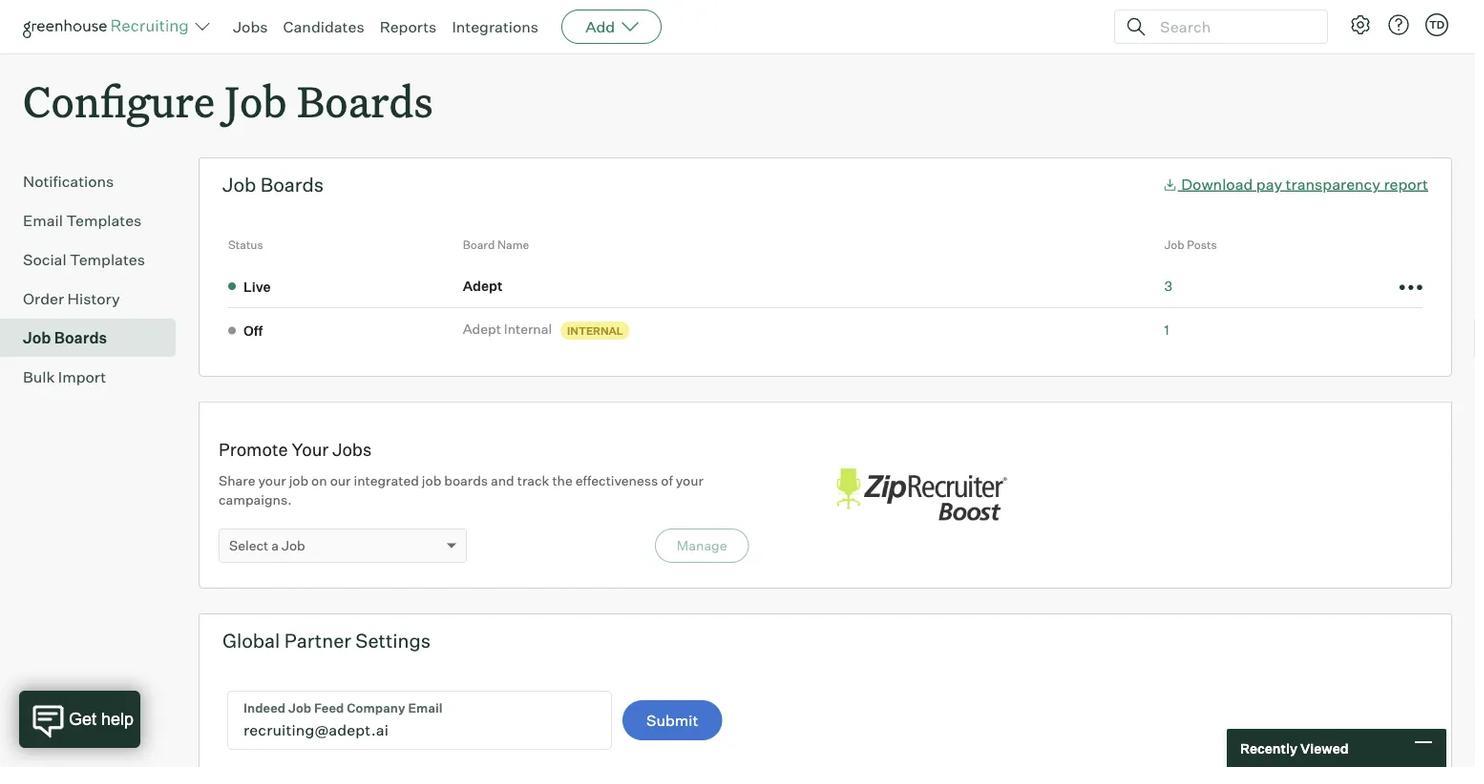 Task type: describe. For each thing, give the bounding box(es) containing it.
1 link
[[1165, 322, 1170, 338]]

job posts
[[1165, 238, 1217, 252]]

recently viewed
[[1241, 740, 1349, 757]]

add
[[586, 17, 615, 36]]

candidates
[[283, 17, 365, 36]]

1 horizontal spatial internal
[[567, 324, 623, 337]]

1 your from the left
[[258, 473, 286, 490]]

job right a
[[282, 538, 305, 555]]

select
[[229, 538, 269, 555]]

social templates
[[23, 250, 145, 270]]

3
[[1165, 278, 1173, 294]]

Search text field
[[1156, 13, 1310, 41]]

bulk
[[23, 368, 55, 387]]

2 your from the left
[[676, 473, 704, 490]]

on
[[311, 473, 327, 490]]

jobs link
[[233, 17, 268, 36]]

0 vertical spatial boards
[[297, 73, 433, 129]]

configure
[[23, 73, 215, 129]]

your
[[292, 439, 329, 461]]

off
[[244, 322, 263, 339]]

submit
[[647, 712, 699, 731]]

a
[[271, 538, 279, 555]]

email templates
[[23, 211, 142, 230]]

live
[[244, 278, 271, 295]]

select a job
[[229, 538, 305, 555]]

name
[[498, 238, 529, 252]]

reports link
[[380, 17, 437, 36]]

pay
[[1257, 174, 1283, 194]]

1 vertical spatial boards
[[260, 173, 324, 197]]

td
[[1430, 18, 1445, 31]]

order history
[[23, 290, 120, 309]]

posts
[[1187, 238, 1217, 252]]

effectiveness
[[576, 473, 658, 490]]

adept for adept
[[463, 278, 503, 294]]

share your job on our integrated job boards and track the effectiveness of your campaigns.
[[219, 473, 704, 509]]

share
[[219, 473, 255, 490]]

1
[[1165, 322, 1170, 338]]

boards
[[444, 473, 488, 490]]

report
[[1384, 174, 1429, 194]]

reports
[[380, 17, 437, 36]]

job up status
[[223, 173, 256, 197]]

download pay transparency report
[[1182, 174, 1429, 194]]

and
[[491, 473, 515, 490]]

candidates link
[[283, 17, 365, 36]]

global
[[223, 630, 280, 653]]

board
[[463, 238, 495, 252]]



Task type: vqa. For each thing, say whether or not it's contained in the screenshot.
VIEWED
yes



Task type: locate. For each thing, give the bounding box(es) containing it.
job up bulk
[[23, 329, 51, 348]]

1 horizontal spatial jobs
[[333, 439, 372, 461]]

greenhouse recruiting image
[[23, 15, 195, 38]]

0 vertical spatial job boards
[[223, 173, 324, 197]]

Indeed Job Feed Company Email text field
[[228, 693, 611, 750]]

email templates link
[[23, 209, 168, 232]]

1 horizontal spatial job
[[422, 473, 441, 490]]

social
[[23, 250, 66, 270]]

settings
[[356, 630, 431, 653]]

templates inside "link"
[[66, 211, 142, 230]]

2 adept from the top
[[463, 321, 501, 338]]

1 vertical spatial templates
[[70, 250, 145, 270]]

templates
[[66, 211, 142, 230], [70, 250, 145, 270]]

3 link
[[1165, 278, 1173, 294]]

job boards up status
[[223, 173, 324, 197]]

adept
[[463, 278, 503, 294], [463, 321, 501, 338]]

promote
[[219, 439, 288, 461]]

0 horizontal spatial jobs
[[233, 17, 268, 36]]

internal down adept link
[[504, 321, 552, 338]]

boards
[[297, 73, 433, 129], [260, 173, 324, 197], [54, 329, 107, 348]]

submit button
[[623, 701, 722, 741]]

job down jobs link
[[225, 73, 287, 129]]

0 horizontal spatial job
[[289, 473, 309, 490]]

track
[[517, 473, 550, 490]]

notifications link
[[23, 170, 168, 193]]

0 horizontal spatial internal
[[504, 321, 552, 338]]

jobs up our
[[333, 439, 372, 461]]

0 horizontal spatial job boards
[[23, 329, 107, 348]]

add button
[[562, 10, 662, 44]]

our
[[330, 473, 351, 490]]

adept internal
[[463, 321, 552, 338]]

viewed
[[1301, 740, 1349, 757]]

transparency
[[1286, 174, 1381, 194]]

internal
[[504, 321, 552, 338], [567, 324, 623, 337]]

0 vertical spatial adept
[[463, 278, 503, 294]]

adept inside 'link'
[[463, 321, 501, 338]]

adept link
[[463, 277, 508, 295]]

0 horizontal spatial your
[[258, 473, 286, 490]]

social templates link
[[23, 249, 168, 271]]

job left the posts on the top right of page
[[1165, 238, 1185, 252]]

integrated
[[354, 473, 419, 490]]

download pay transparency report link
[[1163, 174, 1429, 194]]

1 adept from the top
[[463, 278, 503, 294]]

job boards link
[[23, 327, 168, 350]]

boards down candidates
[[297, 73, 433, 129]]

your
[[258, 473, 286, 490], [676, 473, 704, 490]]

1 job from the left
[[289, 473, 309, 490]]

1 vertical spatial adept
[[463, 321, 501, 338]]

configure image
[[1350, 13, 1372, 36]]

templates up order history link
[[70, 250, 145, 270]]

templates for email templates
[[66, 211, 142, 230]]

0 vertical spatial jobs
[[233, 17, 268, 36]]

job left on
[[289, 473, 309, 490]]

configure job boards
[[23, 73, 433, 129]]

board name
[[463, 238, 529, 252]]

td button
[[1426, 13, 1449, 36]]

adept internal link
[[463, 320, 558, 339]]

1 vertical spatial job boards
[[23, 329, 107, 348]]

boards up import
[[54, 329, 107, 348]]

1 horizontal spatial job boards
[[223, 173, 324, 197]]

history
[[67, 290, 120, 309]]

order history link
[[23, 288, 168, 311]]

import
[[58, 368, 106, 387]]

bulk import link
[[23, 366, 168, 389]]

email
[[23, 211, 63, 230]]

job
[[289, 473, 309, 490], [422, 473, 441, 490]]

job left boards
[[422, 473, 441, 490]]

global partner settings
[[223, 630, 431, 653]]

adept for adept internal
[[463, 321, 501, 338]]

1 vertical spatial jobs
[[333, 439, 372, 461]]

1 horizontal spatial your
[[676, 473, 704, 490]]

order
[[23, 290, 64, 309]]

bulk import
[[23, 368, 106, 387]]

jobs
[[233, 17, 268, 36], [333, 439, 372, 461]]

jobs left candidates link
[[233, 17, 268, 36]]

integrations link
[[452, 17, 539, 36]]

boards up status
[[260, 173, 324, 197]]

2 job from the left
[[422, 473, 441, 490]]

job boards up bulk import
[[23, 329, 107, 348]]

download
[[1182, 174, 1253, 194]]

the
[[552, 473, 573, 490]]

your up campaigns.
[[258, 473, 286, 490]]

td button
[[1422, 10, 1453, 40]]

internal right adept internal 'link'
[[567, 324, 623, 337]]

internal inside 'link'
[[504, 321, 552, 338]]

2 vertical spatial boards
[[54, 329, 107, 348]]

0 vertical spatial templates
[[66, 211, 142, 230]]

templates up social templates link
[[66, 211, 142, 230]]

promote your jobs
[[219, 439, 372, 461]]

partner
[[284, 630, 351, 653]]

zip recruiter image
[[826, 459, 1017, 533]]

integrations
[[452, 17, 539, 36]]

recently
[[1241, 740, 1298, 757]]

your right the of
[[676, 473, 704, 490]]

of
[[661, 473, 673, 490]]

adept down "board"
[[463, 278, 503, 294]]

adept down adept link
[[463, 321, 501, 338]]

job boards
[[223, 173, 324, 197], [23, 329, 107, 348]]

campaigns.
[[219, 492, 292, 509]]

job
[[225, 73, 287, 129], [223, 173, 256, 197], [1165, 238, 1185, 252], [23, 329, 51, 348], [282, 538, 305, 555]]

status
[[228, 238, 263, 252]]

templates for social templates
[[70, 250, 145, 270]]

notifications
[[23, 172, 114, 191]]



